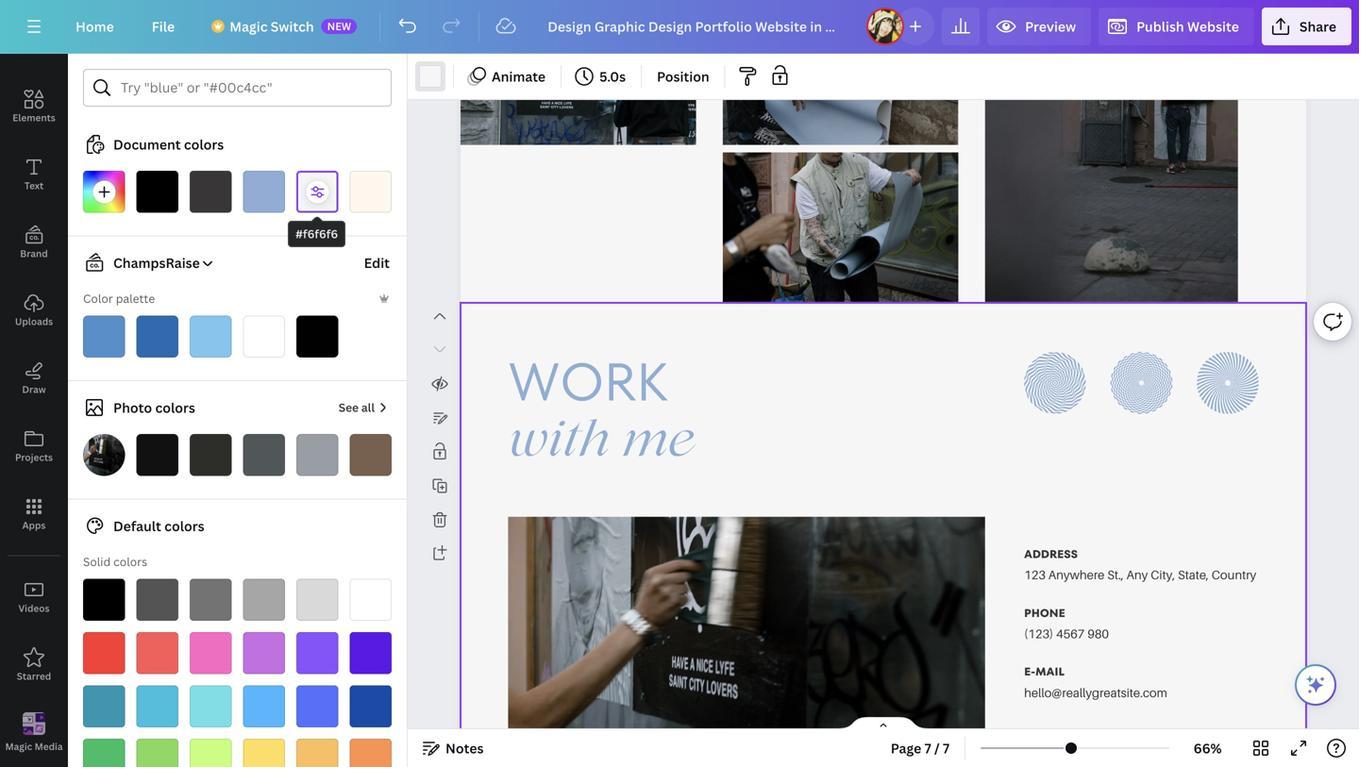 Task type: vqa. For each thing, say whether or not it's contained in the screenshot.
Share Dropdown Button
yes



Task type: locate. For each thing, give the bounding box(es) containing it.
home
[[76, 17, 114, 35]]

white #ffffff image
[[350, 579, 392, 621], [350, 579, 392, 621]]

see all
[[339, 400, 375, 415]]

country
[[1212, 568, 1257, 583]]

#000000 image
[[136, 171, 178, 213], [136, 171, 178, 213]]

starred button
[[0, 632, 68, 700]]

magic left the media
[[5, 741, 32, 753]]

add a new color image
[[83, 171, 125, 213]]

colors right photo
[[155, 399, 195, 417]]

magic inside button
[[5, 741, 32, 753]]

light gray #d9d9d9 image
[[297, 579, 339, 621], [297, 579, 339, 621]]

media
[[35, 741, 63, 753]]

dark gray #545454 image
[[136, 579, 178, 621]]

animate button
[[462, 61, 553, 92]]

aqua blue #0cc0df image
[[136, 686, 178, 728], [136, 686, 178, 728]]

videos
[[18, 602, 50, 615]]

colors for document colors
[[184, 136, 224, 153]]

champsraise button
[[76, 252, 215, 274]]

position
[[657, 68, 710, 85]]

apps
[[22, 519, 46, 532]]

colors for solid colors
[[113, 554, 147, 570]]

colors right default
[[164, 517, 204, 535]]

file
[[152, 17, 175, 35]]

orange #ff914d image
[[350, 739, 392, 768], [350, 739, 392, 768]]

publish website
[[1137, 17, 1240, 35]]

new
[[327, 19, 351, 33]]

side panel tab list
[[0, 5, 68, 768]]

#2d2e29 image
[[190, 434, 232, 476]]

st.,
[[1108, 568, 1124, 583]]

1 horizontal spatial magic
[[230, 17, 268, 35]]

yellow #ffde59 image
[[243, 739, 285, 768], [243, 739, 285, 768]]

black #000000 image
[[83, 579, 125, 621], [83, 579, 125, 621]]

publish
[[1137, 17, 1185, 35]]

design button
[[0, 5, 68, 73]]

elements
[[13, 111, 55, 124]]

#979ea5 image
[[297, 434, 339, 476], [297, 434, 339, 476]]

magic
[[230, 17, 268, 35], [5, 741, 32, 753]]

2 7 from the left
[[943, 740, 950, 758]]

file button
[[137, 8, 190, 45]]

#166bb5 image
[[136, 316, 178, 358]]

notes
[[446, 740, 484, 758]]

magic for magic switch
[[230, 17, 268, 35]]

#7a604e image
[[350, 434, 392, 476], [350, 434, 392, 476]]

photo
[[113, 399, 152, 417]]

#ffffff image
[[243, 316, 285, 358], [243, 316, 285, 358]]

#f6f6f6 image
[[419, 65, 442, 88], [419, 65, 442, 88]]

#4890cd image
[[83, 316, 125, 358]]

page 7 / 7 button
[[884, 734, 958, 764]]

gray #a6a6a6 image
[[243, 579, 285, 621]]

#8badd6 image
[[243, 171, 285, 213]]

0 horizontal spatial magic
[[5, 741, 32, 753]]

all
[[362, 400, 375, 415]]

violet #5e17eb image
[[350, 633, 392, 675], [350, 633, 392, 675]]

Design title text field
[[533, 8, 859, 45]]

colors right the solid
[[113, 554, 147, 570]]

980
[[1088, 627, 1110, 642]]

coral red #ff5757 image
[[136, 633, 178, 675]]

photo colors
[[113, 399, 195, 417]]

royal blue #5271ff image
[[297, 686, 339, 728], [297, 686, 339, 728]]

1 horizontal spatial 7
[[943, 740, 950, 758]]

draw
[[22, 383, 46, 396]]

projects button
[[0, 413, 68, 481]]

position button
[[650, 61, 717, 92]]

magic left switch
[[230, 17, 268, 35]]

gray #a6a6a6 image
[[243, 579, 285, 621]]

#393636 image
[[190, 171, 232, 213]]

palette
[[116, 291, 155, 306]]

e-mail hello@reallygreatsite.com
[[1025, 665, 1168, 701]]

7
[[925, 740, 932, 758], [943, 740, 950, 758]]

1 vertical spatial magic
[[5, 741, 32, 753]]

address
[[1025, 547, 1078, 562]]

hello@reallygreatsite.com
[[1025, 686, 1168, 701]]

page 7 / 7
[[891, 740, 950, 758]]

grass green #7ed957 image
[[136, 739, 178, 768], [136, 739, 178, 768]]

cobalt blue #004aad image
[[350, 686, 392, 728]]

see all button
[[337, 389, 392, 427]]

gray #737373 image
[[190, 579, 232, 621]]

123
[[1025, 568, 1046, 583]]

purple #8c52ff image
[[297, 633, 339, 675]]

edit button
[[362, 244, 392, 282]]

add a new color image
[[83, 171, 125, 213]]

colors up #393636 icon
[[184, 136, 224, 153]]

solid
[[83, 554, 111, 570]]

default
[[113, 517, 161, 535]]

0 vertical spatial magic
[[230, 17, 268, 35]]

design
[[18, 43, 50, 56]]

light blue #38b6ff image
[[243, 686, 285, 728]]

magic inside main menu bar
[[230, 17, 268, 35]]

light blue #38b6ff image
[[243, 686, 285, 728]]

animate
[[492, 68, 546, 85]]

peach #ffbd59 image
[[297, 739, 339, 768]]

with
[[508, 421, 611, 468]]

uploads
[[15, 315, 53, 328]]

5.0s
[[600, 68, 626, 85]]

#fff8ed image
[[350, 171, 392, 213], [350, 171, 392, 213]]

colors
[[184, 136, 224, 153], [155, 399, 195, 417], [164, 517, 204, 535], [113, 554, 147, 570]]

anywhere
[[1049, 568, 1105, 583]]

switch
[[271, 17, 314, 35]]

#f6f6f6
[[296, 226, 338, 242]]

address 123 anywhere st., any city, state, country
[[1025, 547, 1257, 583]]

Try "blue" or "#00c4cc" search field
[[121, 70, 380, 106]]

/
[[935, 740, 940, 758]]

magic media
[[5, 741, 63, 753]]

7 left '/'
[[925, 740, 932, 758]]

document colors
[[113, 136, 224, 153]]

e-
[[1025, 665, 1036, 680]]

dark turquoise #0097b2 image
[[83, 686, 125, 728], [83, 686, 125, 728]]

0 horizontal spatial 7
[[925, 740, 932, 758]]

green #00bf63 image
[[83, 739, 125, 768], [83, 739, 125, 768]]

publish website button
[[1099, 8, 1255, 45]]

bright red #ff3131 image
[[83, 633, 125, 675]]

pink #ff66c4 image
[[190, 633, 232, 675]]

brand
[[20, 247, 48, 260]]

notes button
[[415, 734, 491, 764]]

7 right '/'
[[943, 740, 950, 758]]

#f6f6f6 image
[[297, 171, 339, 213], [297, 171, 339, 213]]

draw button
[[0, 345, 68, 413]]

magenta #cb6ce6 image
[[243, 633, 285, 675], [243, 633, 285, 675]]

uploads button
[[0, 277, 68, 345]]

brand button
[[0, 209, 68, 277]]

lime #c1ff72 image
[[190, 739, 232, 768], [190, 739, 232, 768]]

me
[[623, 421, 694, 468]]

bright red #ff3131 image
[[83, 633, 125, 675]]

#010101 image
[[297, 316, 339, 358], [297, 316, 339, 358]]



Task type: describe. For each thing, give the bounding box(es) containing it.
default colors
[[113, 517, 204, 535]]

elements button
[[0, 73, 68, 141]]

#505658 image
[[243, 434, 285, 476]]

#505658 image
[[243, 434, 285, 476]]

(123)
[[1025, 627, 1054, 642]]

see
[[339, 400, 359, 415]]

pink #ff66c4 image
[[190, 633, 232, 675]]

#166bb5 image
[[136, 316, 178, 358]]

share button
[[1262, 8, 1352, 45]]

coral red #ff5757 image
[[136, 633, 178, 675]]

#2d2e29 image
[[190, 434, 232, 476]]

share
[[1300, 17, 1337, 35]]

colors for photo colors
[[155, 399, 195, 417]]

#75c6ef image
[[190, 316, 232, 358]]

#101110 image
[[136, 434, 178, 476]]

champsraise
[[113, 254, 200, 272]]

website
[[1188, 17, 1240, 35]]

color
[[83, 291, 113, 306]]

#8badd6 image
[[243, 171, 285, 213]]

preview
[[1026, 17, 1077, 35]]

dark gray #545454 image
[[136, 579, 178, 621]]

magic for magic media
[[5, 741, 32, 753]]

66%
[[1194, 740, 1222, 758]]

text button
[[0, 141, 68, 209]]

turquoise blue #5ce1e6 image
[[190, 686, 232, 728]]

#393636 image
[[190, 171, 232, 213]]

4567
[[1057, 627, 1085, 642]]

purple #8c52ff image
[[297, 633, 339, 675]]

phone (123) 4567 980
[[1025, 606, 1110, 642]]

work with me
[[508, 345, 694, 468]]

color palette
[[83, 291, 155, 306]]

home link
[[60, 8, 129, 45]]

apps button
[[0, 481, 68, 549]]

city,
[[1151, 568, 1176, 583]]

gray #737373 image
[[190, 579, 232, 621]]

phone
[[1025, 606, 1066, 621]]

peach #ffbd59 image
[[297, 739, 339, 768]]

#4890cd image
[[83, 316, 125, 358]]

state,
[[1178, 568, 1210, 583]]

5.0s button
[[569, 61, 634, 92]]

projects
[[15, 451, 53, 464]]

starred
[[17, 670, 51, 683]]

work
[[508, 345, 668, 419]]

turquoise blue #5ce1e6 image
[[190, 686, 232, 728]]

colors for default colors
[[164, 517, 204, 535]]

videos button
[[0, 564, 68, 632]]

66% button
[[1178, 734, 1239, 764]]

1 7 from the left
[[925, 740, 932, 758]]

#101110 image
[[136, 434, 178, 476]]

preview button
[[988, 8, 1092, 45]]

mail
[[1036, 665, 1065, 680]]

any
[[1127, 568, 1149, 583]]

main menu bar
[[0, 0, 1360, 54]]

document
[[113, 136, 181, 153]]

#75c6ef image
[[190, 316, 232, 358]]

edit
[[364, 254, 390, 272]]

canva assistant image
[[1305, 674, 1328, 697]]

text
[[24, 179, 44, 192]]

page
[[891, 740, 922, 758]]

magic media button
[[0, 700, 68, 768]]

magic switch
[[230, 17, 314, 35]]

cobalt blue #004aad image
[[350, 686, 392, 728]]

show pages image
[[839, 717, 929, 732]]

solid colors
[[83, 554, 147, 570]]



